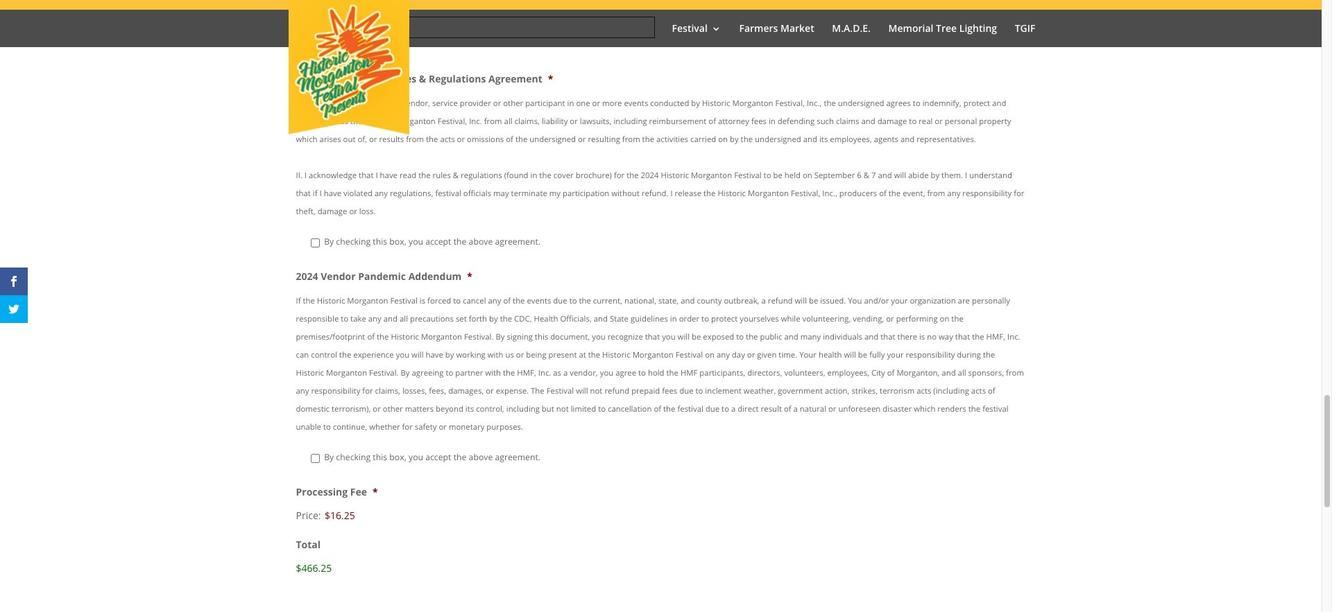 Task type: vqa. For each thing, say whether or not it's contained in the screenshot.
option
no



Task type: locate. For each thing, give the bounding box(es) containing it.
None checkbox
[[311, 239, 320, 248], [311, 455, 320, 464], [311, 239, 320, 248], [311, 455, 320, 464]]

historic morganton festival image
[[289, 0, 409, 135]]

None text field
[[296, 17, 655, 38]]



